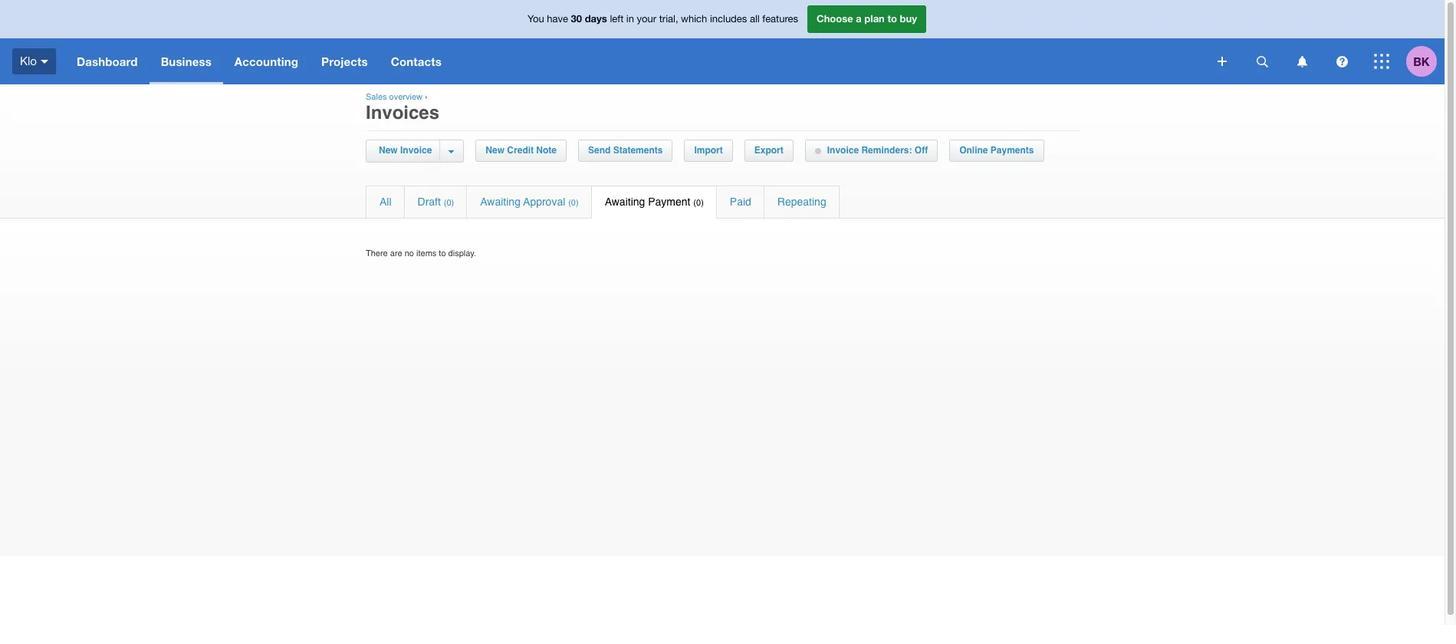 Task type: describe. For each thing, give the bounding box(es) containing it.
new for new credit note
[[486, 145, 505, 156]]

you
[[528, 13, 544, 25]]

1 vertical spatial to
[[439, 249, 446, 259]]

new for new invoice
[[379, 145, 398, 156]]

30
[[571, 12, 582, 25]]

all
[[380, 196, 392, 208]]

2 invoice from the left
[[828, 145, 859, 156]]

awaiting payment (0)
[[605, 196, 704, 208]]

klo button
[[0, 38, 65, 84]]

statements
[[614, 145, 663, 156]]

business
[[161, 54, 212, 68]]

navigation containing dashboard
[[65, 38, 1208, 84]]

off
[[915, 145, 928, 156]]

send statements link
[[579, 140, 672, 161]]

sales overview › invoices
[[366, 92, 440, 124]]

0 vertical spatial to
[[888, 12, 898, 25]]

(0) inside 'draft (0)'
[[444, 198, 454, 208]]

dashboard link
[[65, 38, 149, 84]]

export
[[755, 145, 784, 156]]

no
[[405, 249, 414, 259]]

draft
[[418, 196, 441, 208]]

(0) for awaiting payment
[[694, 198, 704, 208]]

accounting button
[[223, 38, 310, 84]]

in
[[627, 13, 634, 25]]

business button
[[149, 38, 223, 84]]

there are no items to display.
[[366, 249, 476, 259]]

invoice reminders:                                  off link
[[806, 140, 938, 161]]

invoice reminders:                                  off
[[828, 145, 928, 156]]

(0) for awaiting approval
[[569, 198, 579, 208]]

projects button
[[310, 38, 380, 84]]

overview
[[389, 92, 423, 102]]

sales overview link
[[366, 92, 423, 102]]

plan
[[865, 12, 885, 25]]

sales
[[366, 92, 387, 102]]

a
[[856, 12, 862, 25]]

are
[[390, 249, 403, 259]]

online payments link
[[951, 140, 1044, 161]]

which
[[681, 13, 708, 25]]

days
[[585, 12, 607, 25]]

bk
[[1414, 54, 1431, 68]]

display.
[[448, 249, 476, 259]]

approval
[[524, 196, 566, 208]]

your
[[637, 13, 657, 25]]



Task type: locate. For each thing, give the bounding box(es) containing it.
buy
[[900, 12, 918, 25]]

send
[[588, 145, 611, 156]]

(0) right payment
[[694, 198, 704, 208]]

0 horizontal spatial (0)
[[444, 198, 454, 208]]

paid
[[730, 196, 752, 208]]

new down invoices
[[379, 145, 398, 156]]

0 horizontal spatial new
[[379, 145, 398, 156]]

new
[[379, 145, 398, 156], [486, 145, 505, 156]]

0 horizontal spatial invoice
[[400, 145, 432, 156]]

includes
[[710, 13, 747, 25]]

to
[[888, 12, 898, 25], [439, 249, 446, 259]]

invoice inside "link"
[[400, 145, 432, 156]]

have
[[547, 13, 568, 25]]

new left the credit
[[486, 145, 505, 156]]

3 (0) from the left
[[694, 198, 704, 208]]

all
[[750, 13, 760, 25]]

2 (0) from the left
[[569, 198, 579, 208]]

0 horizontal spatial to
[[439, 249, 446, 259]]

bk button
[[1407, 38, 1445, 84]]

›
[[425, 92, 428, 102]]

awaiting for awaiting approval
[[480, 196, 521, 208]]

2 awaiting from the left
[[605, 196, 645, 208]]

new credit note
[[486, 145, 557, 156]]

1 horizontal spatial awaiting
[[605, 196, 645, 208]]

1 horizontal spatial new
[[486, 145, 505, 156]]

paid link
[[717, 186, 764, 218]]

(0) inside the awaiting approval (0)
[[569, 198, 579, 208]]

awaiting approval (0)
[[480, 196, 579, 208]]

banner
[[0, 0, 1445, 84]]

send statements
[[588, 145, 663, 156]]

you have 30 days left in your trial, which includes all features
[[528, 12, 799, 25]]

repeating
[[778, 196, 827, 208]]

reminders:
[[862, 145, 913, 156]]

items
[[417, 249, 437, 259]]

online payments
[[960, 145, 1035, 156]]

awaiting for awaiting payment
[[605, 196, 645, 208]]

payments
[[991, 145, 1035, 156]]

features
[[763, 13, 799, 25]]

export link
[[746, 140, 793, 161]]

dashboard
[[77, 54, 138, 68]]

draft (0)
[[418, 196, 454, 208]]

new inside new credit note link
[[486, 145, 505, 156]]

(0)
[[444, 198, 454, 208], [569, 198, 579, 208], [694, 198, 704, 208]]

import
[[695, 145, 723, 156]]

contacts
[[391, 54, 442, 68]]

contacts button
[[380, 38, 453, 84]]

all link
[[367, 186, 404, 218]]

awaiting left payment
[[605, 196, 645, 208]]

payment
[[648, 196, 691, 208]]

online
[[960, 145, 989, 156]]

0 horizontal spatial svg image
[[41, 60, 48, 63]]

1 horizontal spatial invoice
[[828, 145, 859, 156]]

new invoice
[[379, 145, 432, 156]]

invoice
[[400, 145, 432, 156], [828, 145, 859, 156]]

1 awaiting from the left
[[480, 196, 521, 208]]

new inside new invoice "link"
[[379, 145, 398, 156]]

(0) right draft
[[444, 198, 454, 208]]

repeating link
[[765, 186, 840, 218]]

klo
[[20, 54, 37, 67]]

svg image left bk
[[1375, 54, 1390, 69]]

svg image
[[1257, 56, 1269, 67], [1298, 56, 1308, 67], [1337, 56, 1348, 67], [1218, 57, 1228, 66]]

svg image
[[1375, 54, 1390, 69], [41, 60, 48, 63]]

new invoice link
[[375, 140, 440, 161]]

new credit note link
[[477, 140, 566, 161]]

awaiting
[[480, 196, 521, 208], [605, 196, 645, 208]]

svg image inside klo popup button
[[41, 60, 48, 63]]

accounting
[[235, 54, 298, 68]]

1 new from the left
[[379, 145, 398, 156]]

1 horizontal spatial (0)
[[569, 198, 579, 208]]

svg image right klo
[[41, 60, 48, 63]]

1 horizontal spatial to
[[888, 12, 898, 25]]

awaiting left approval
[[480, 196, 521, 208]]

to right items
[[439, 249, 446, 259]]

1 invoice from the left
[[400, 145, 432, 156]]

(0) inside the awaiting payment (0)
[[694, 198, 704, 208]]

to left buy
[[888, 12, 898, 25]]

2 new from the left
[[486, 145, 505, 156]]

left
[[610, 13, 624, 25]]

choose a plan to buy
[[817, 12, 918, 25]]

0 horizontal spatial awaiting
[[480, 196, 521, 208]]

there
[[366, 249, 388, 259]]

1 (0) from the left
[[444, 198, 454, 208]]

2 horizontal spatial (0)
[[694, 198, 704, 208]]

note
[[537, 145, 557, 156]]

invoice down invoices
[[400, 145, 432, 156]]

1 horizontal spatial svg image
[[1375, 54, 1390, 69]]

banner containing bk
[[0, 0, 1445, 84]]

credit
[[507, 145, 534, 156]]

(0) right approval
[[569, 198, 579, 208]]

trial,
[[660, 13, 679, 25]]

choose
[[817, 12, 854, 25]]

invoice left reminders:
[[828, 145, 859, 156]]

navigation
[[65, 38, 1208, 84]]

projects
[[321, 54, 368, 68]]

invoices
[[366, 102, 440, 124]]

import link
[[685, 140, 732, 161]]



Task type: vqa. For each thing, say whether or not it's contained in the screenshot.
'Skip for now' button
no



